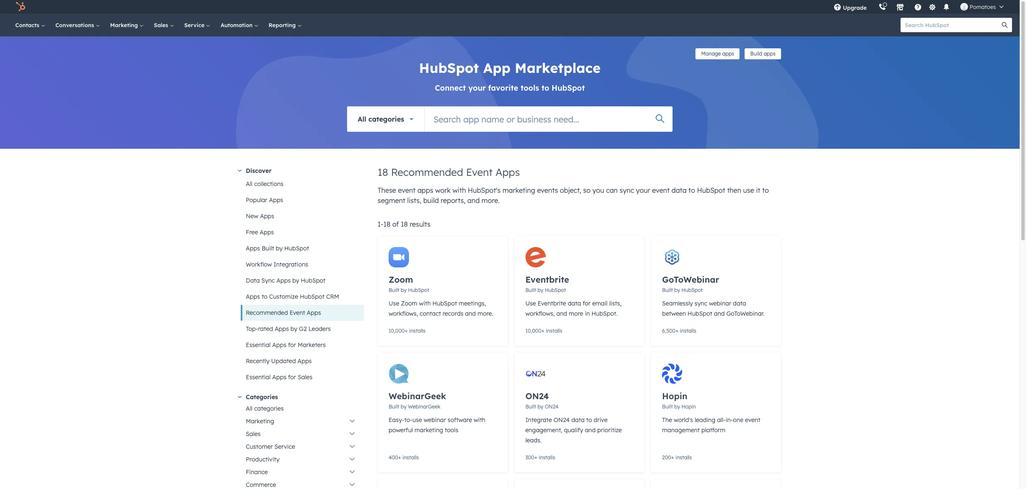 Task type: locate. For each thing, give the bounding box(es) containing it.
lists, up hubspot.
[[610, 300, 622, 308]]

for for marketers
[[288, 341, 296, 349]]

use left it
[[744, 186, 755, 195]]

you
[[593, 186, 605, 195]]

1 vertical spatial service
[[275, 443, 295, 451]]

0 horizontal spatial 10,000
[[389, 328, 405, 334]]

use inside easy-to-use webinar software with powerful marketing tools
[[413, 417, 422, 424]]

manage
[[702, 50, 721, 57]]

all inside all collections link
[[246, 180, 253, 188]]

more. inside these event apps work with hubspot's marketing events object, so you can sync your event data to hubspot then use it to segment lists, build reports, and more.
[[482, 196, 500, 205]]

zoom inside zoom built by hubspot
[[389, 274, 413, 285]]

leading
[[695, 417, 716, 424]]

1 horizontal spatial all categories
[[358, 115, 405, 123]]

1 vertical spatial essential
[[246, 374, 271, 381]]

apps down collections
[[269, 196, 283, 204]]

hubspot image
[[15, 2, 25, 12]]

installs right 300
[[539, 455, 556, 461]]

sales
[[154, 22, 170, 28], [298, 374, 313, 381], [246, 431, 261, 438]]

0 vertical spatial zoom
[[389, 274, 413, 285]]

more
[[569, 310, 584, 318]]

2 horizontal spatial event
[[746, 417, 761, 424]]

1 vertical spatial webinar
[[424, 417, 446, 424]]

your left favorite
[[469, 83, 486, 93]]

use for zoom
[[389, 300, 400, 308]]

use down "eventbrite built by hubspot"
[[526, 300, 536, 308]]

with right software
[[474, 417, 486, 424]]

segment
[[378, 196, 406, 205]]

essential apps for sales
[[246, 374, 313, 381]]

1 horizontal spatial event
[[466, 166, 493, 179]]

0 horizontal spatial sales link
[[149, 14, 179, 36]]

all for discover
[[246, 180, 253, 188]]

lists, inside these event apps work with hubspot's marketing events object, so you can sync your event data to hubspot then use it to segment lists, build reports, and more.
[[408, 196, 422, 205]]

with inside these event apps work with hubspot's marketing events object, so you can sync your event data to hubspot then use it to segment lists, build reports, and more.
[[453, 186, 466, 195]]

menu
[[828, 0, 1010, 14]]

more. down hubspot's
[[482, 196, 500, 205]]

by inside on24 built by on24
[[538, 404, 544, 410]]

then
[[728, 186, 742, 195]]

notifications button
[[940, 0, 954, 14]]

marketing link
[[105, 14, 149, 36], [241, 415, 364, 428]]

and down the meetings,
[[465, 310, 476, 318]]

built inside "eventbrite built by hubspot"
[[526, 287, 537, 294]]

1 horizontal spatial 10,000
[[526, 328, 542, 334]]

6,500 + installs
[[663, 328, 697, 334]]

1 vertical spatial sales link
[[241, 428, 364, 441]]

finance link
[[241, 466, 364, 479]]

1 vertical spatial marketing link
[[241, 415, 364, 428]]

hubspot inside use zoom with hubspot meetings, workflows, contact records and more.
[[433, 300, 457, 308]]

10,000 + installs down contact on the left bottom
[[389, 328, 426, 334]]

0 horizontal spatial categories
[[254, 405, 284, 413]]

top-rated apps by g2 leaders
[[246, 325, 331, 333]]

0 vertical spatial all categories
[[358, 115, 405, 123]]

0 vertical spatial categories
[[369, 115, 405, 123]]

marketplaces image
[[897, 4, 905, 11]]

use
[[744, 186, 755, 195], [413, 417, 422, 424]]

0 vertical spatial more.
[[482, 196, 500, 205]]

marketing
[[110, 22, 140, 28], [246, 418, 274, 425]]

integrations
[[274, 261, 308, 269]]

2 horizontal spatial with
[[474, 417, 486, 424]]

18 right of at the left top of the page
[[401, 220, 408, 229]]

2 10,000 + installs from the left
[[526, 328, 563, 334]]

your right can
[[637, 186, 651, 195]]

for down "top-rated apps by g2 leaders"
[[288, 341, 296, 349]]

all for categories
[[246, 405, 253, 413]]

use inside use zoom with hubspot meetings, workflows, contact records and more.
[[389, 300, 400, 308]]

0 vertical spatial event
[[466, 166, 493, 179]]

with inside use zoom with hubspot meetings, workflows, contact records and more.
[[419, 300, 431, 308]]

help image
[[915, 4, 923, 11]]

2 vertical spatial all
[[246, 405, 253, 413]]

1 vertical spatial more.
[[478, 310, 494, 318]]

apps inside manage apps link
[[723, 50, 735, 57]]

1 horizontal spatial webinar
[[710, 300, 732, 308]]

commerce link
[[241, 479, 364, 490]]

0 vertical spatial sync
[[620, 186, 635, 195]]

1 horizontal spatial recommended
[[391, 166, 464, 179]]

workflows, down "eventbrite built by hubspot"
[[526, 310, 555, 318]]

webinar up gotowebinar.
[[710, 300, 732, 308]]

18
[[378, 166, 389, 179], [384, 220, 391, 229], [401, 220, 408, 229]]

to inside integrate on24 data to drive engagement, qualify and prioritize leads.
[[587, 417, 593, 424]]

tools down software
[[445, 427, 459, 434]]

service up productivity link
[[275, 443, 295, 451]]

0 horizontal spatial tools
[[445, 427, 459, 434]]

hubspot down seamlessly
[[688, 310, 713, 318]]

built
[[262, 245, 274, 252], [389, 287, 400, 294], [526, 287, 537, 294], [663, 287, 673, 294], [663, 404, 673, 410], [389, 404, 400, 410], [526, 404, 537, 410]]

eventbrite
[[526, 274, 570, 285], [538, 300, 567, 308]]

1 vertical spatial on24
[[545, 404, 559, 410]]

0 horizontal spatial apps
[[418, 186, 434, 195]]

1 vertical spatial your
[[637, 186, 651, 195]]

menu item
[[873, 0, 875, 14]]

built inside zoom built by hubspot
[[389, 287, 400, 294]]

1 horizontal spatial tools
[[521, 83, 540, 93]]

1 horizontal spatial sync
[[695, 300, 708, 308]]

1 horizontal spatial workflows,
[[526, 310, 555, 318]]

connect
[[435, 83, 466, 93]]

by for webinargeek
[[401, 404, 407, 410]]

reports,
[[441, 196, 466, 205]]

events
[[538, 186, 558, 195]]

0 horizontal spatial sync
[[620, 186, 635, 195]]

1 horizontal spatial your
[[637, 186, 651, 195]]

sales up customer
[[246, 431, 261, 438]]

all categories inside popup button
[[358, 115, 405, 123]]

0 vertical spatial essential
[[246, 341, 271, 349]]

2 essential from the top
[[246, 374, 271, 381]]

data inside integrate on24 data to drive engagement, qualify and prioritize leads.
[[572, 417, 585, 424]]

for up in
[[583, 300, 591, 308]]

0 vertical spatial eventbrite
[[526, 274, 570, 285]]

0 horizontal spatial use
[[389, 300, 400, 308]]

1 horizontal spatial sales
[[246, 431, 261, 438]]

1 vertical spatial zoom
[[401, 300, 418, 308]]

on24 inside integrate on24 data to drive engagement, qualify and prioritize leads.
[[554, 417, 570, 424]]

by up world's
[[675, 404, 681, 410]]

essential for essential apps for sales
[[246, 374, 271, 381]]

webinar inside easy-to-use webinar software with powerful marketing tools
[[424, 417, 446, 424]]

1 horizontal spatial 10,000 + installs
[[526, 328, 563, 334]]

by up to-
[[401, 404, 407, 410]]

by inside "eventbrite built by hubspot"
[[538, 287, 544, 294]]

essential
[[246, 341, 271, 349], [246, 374, 271, 381]]

apps up build
[[418, 186, 434, 195]]

marketing inside easy-to-use webinar software with powerful marketing tools
[[415, 427, 444, 434]]

webinar left software
[[424, 417, 446, 424]]

apps for build apps
[[764, 50, 776, 57]]

and
[[468, 196, 480, 205], [465, 310, 476, 318], [557, 310, 568, 318], [715, 310, 725, 318], [585, 427, 596, 434]]

0 horizontal spatial sales
[[154, 22, 170, 28]]

marketing right powerful on the left of the page
[[415, 427, 444, 434]]

installs
[[409, 328, 426, 334], [546, 328, 563, 334], [680, 328, 697, 334], [403, 455, 419, 461], [539, 455, 556, 461], [676, 455, 693, 461]]

built inside on24 built by on24
[[526, 404, 537, 410]]

prioritize
[[598, 427, 622, 434]]

installs right 6,500
[[680, 328, 697, 334]]

by left g2
[[291, 325, 298, 333]]

+ down use zoom with hubspot meetings, workflows, contact records and more.
[[405, 328, 408, 334]]

by up integrate
[[538, 404, 544, 410]]

use down zoom built by hubspot
[[389, 300, 400, 308]]

2 workflows, from the left
[[526, 310, 555, 318]]

built inside hopin built by hopin
[[663, 404, 673, 410]]

recently
[[246, 358, 270, 365]]

essential apps for marketers link
[[241, 337, 364, 353]]

built for zoom
[[389, 287, 400, 294]]

1 10,000 + installs from the left
[[389, 328, 426, 334]]

workflows, inside use zoom with hubspot meetings, workflows, contact records and more.
[[389, 310, 418, 318]]

10,000 + installs
[[389, 328, 426, 334], [526, 328, 563, 334]]

world's
[[674, 417, 694, 424]]

Search HubSpot search field
[[901, 18, 1005, 32]]

apps to customize hubspot crm link
[[241, 289, 364, 305]]

updated
[[271, 358, 296, 365]]

event inside 'the world's leading all-in-one event management platform'
[[746, 417, 761, 424]]

0 horizontal spatial event
[[290, 309, 305, 317]]

object,
[[560, 186, 582, 195]]

more. down the meetings,
[[478, 310, 494, 318]]

event
[[466, 166, 493, 179], [290, 309, 305, 317]]

installs down contact on the left bottom
[[409, 328, 426, 334]]

installs right 400 at the left of the page
[[403, 455, 419, 461]]

+ down powerful on the left of the page
[[398, 455, 401, 461]]

manage apps link
[[696, 48, 740, 59]]

0 vertical spatial lists,
[[408, 196, 422, 205]]

1 horizontal spatial marketing
[[503, 186, 536, 195]]

hubspot inside zoom built by hubspot
[[408, 287, 430, 294]]

sales left service link
[[154, 22, 170, 28]]

by up use eventbrite data for email lists, workflows, and more in hubspot.
[[538, 287, 544, 294]]

hubspot up records
[[433, 300, 457, 308]]

200
[[663, 455, 672, 461]]

0 vertical spatial marketing
[[110, 22, 140, 28]]

0 horizontal spatial workflows,
[[389, 310, 418, 318]]

apps up hubspot's
[[496, 166, 520, 179]]

installs for webinargeek
[[403, 455, 419, 461]]

drive
[[594, 417, 608, 424]]

recently updated apps
[[246, 358, 312, 365]]

hubspot's
[[468, 186, 501, 195]]

0 vertical spatial sales link
[[149, 14, 179, 36]]

hubspot up workflow integrations link
[[285, 245, 309, 252]]

1 horizontal spatial categories
[[369, 115, 405, 123]]

+ for webinargeek
[[398, 455, 401, 461]]

installs down use eventbrite data for email lists, workflows, and more in hubspot.
[[546, 328, 563, 334]]

installs for gotowebinar
[[680, 328, 697, 334]]

1 vertical spatial recommended
[[246, 309, 288, 317]]

0 horizontal spatial recommended
[[246, 309, 288, 317]]

0 vertical spatial tools
[[521, 83, 540, 93]]

help button
[[912, 0, 926, 14]]

recommended up "rated"
[[246, 309, 288, 317]]

1 vertical spatial marketing
[[415, 427, 444, 434]]

hubspot left then
[[698, 186, 726, 195]]

apps inside build apps 'link'
[[764, 50, 776, 57]]

0 vertical spatial your
[[469, 83, 486, 93]]

these
[[378, 186, 396, 195]]

built inside webinargeek built by webinargeek
[[389, 404, 400, 410]]

0 horizontal spatial lists,
[[408, 196, 422, 205]]

installs right 200
[[676, 455, 693, 461]]

+ down the leads.
[[535, 455, 538, 461]]

apps right build
[[764, 50, 776, 57]]

+ down use eventbrite data for email lists, workflows, and more in hubspot.
[[542, 328, 545, 334]]

on24
[[526, 391, 549, 402], [545, 404, 559, 410], [554, 417, 570, 424]]

contact
[[420, 310, 441, 318]]

lists, left build
[[408, 196, 422, 205]]

hopin up 'the'
[[663, 391, 688, 402]]

the world's leading all-in-one event management platform
[[663, 417, 761, 434]]

0 horizontal spatial use
[[413, 417, 422, 424]]

1 horizontal spatial event
[[653, 186, 670, 195]]

by up workflow integrations
[[276, 245, 283, 252]]

apps for manage apps
[[723, 50, 735, 57]]

and left gotowebinar.
[[715, 310, 725, 318]]

reporting
[[269, 22, 298, 28]]

apps up recently updated apps
[[272, 341, 287, 349]]

apps up leaders at bottom
[[307, 309, 321, 317]]

recommended up work
[[391, 166, 464, 179]]

0 vertical spatial service
[[184, 22, 206, 28]]

webinar inside seamlessly sync webinar data between hubspot and gotowebinar.
[[710, 300, 732, 308]]

finance
[[246, 469, 268, 476]]

sales down recently updated apps link
[[298, 374, 313, 381]]

10,000 + installs down use eventbrite data for email lists, workflows, and more in hubspot.
[[526, 328, 563, 334]]

workflows, left contact on the left bottom
[[389, 310, 418, 318]]

service left automation
[[184, 22, 206, 28]]

by inside zoom built by hubspot
[[401, 287, 407, 294]]

hopin
[[663, 391, 688, 402], [682, 404, 696, 410]]

built for on24
[[526, 404, 537, 410]]

0 vertical spatial all
[[358, 115, 367, 123]]

+ for hopin
[[672, 455, 675, 461]]

caret image
[[238, 396, 242, 398]]

build apps link
[[745, 48, 782, 59]]

1 vertical spatial use
[[413, 417, 422, 424]]

2 vertical spatial on24
[[554, 417, 570, 424]]

0 vertical spatial use
[[744, 186, 755, 195]]

0 vertical spatial marketing
[[503, 186, 536, 195]]

2 vertical spatial for
[[288, 374, 296, 381]]

use inside these event apps work with hubspot's marketing events object, so you can sync your event data to hubspot then use it to segment lists, build reports, and more.
[[744, 186, 755, 195]]

+ down management
[[672, 455, 675, 461]]

0 horizontal spatial webinar
[[424, 417, 446, 424]]

event up hubspot's
[[466, 166, 493, 179]]

sync down gotowebinar built by hubspot
[[695, 300, 708, 308]]

0 horizontal spatial event
[[398, 186, 416, 195]]

all-
[[718, 417, 726, 424]]

Search app name or business need... search field
[[425, 106, 673, 132]]

contacts
[[15, 22, 41, 28]]

1 vertical spatial lists,
[[610, 300, 622, 308]]

use up powerful on the left of the page
[[413, 417, 422, 424]]

1 vertical spatial all
[[246, 180, 253, 188]]

tools right favorite
[[521, 83, 540, 93]]

upgrade image
[[834, 4, 842, 11]]

1 essential from the top
[[246, 341, 271, 349]]

sync right can
[[620, 186, 635, 195]]

by up use zoom with hubspot meetings, workflows, contact records and more.
[[401, 287, 407, 294]]

0 horizontal spatial 10,000 + installs
[[389, 328, 426, 334]]

1 horizontal spatial use
[[526, 300, 536, 308]]

2 use from the left
[[526, 300, 536, 308]]

1 horizontal spatial apps
[[723, 50, 735, 57]]

1 horizontal spatial use
[[744, 186, 755, 195]]

2 10,000 from the left
[[526, 328, 542, 334]]

1 horizontal spatial with
[[453, 186, 466, 195]]

platform
[[702, 427, 726, 434]]

6,500
[[663, 328, 676, 334]]

and down hubspot's
[[468, 196, 480, 205]]

by up seamlessly
[[675, 287, 681, 294]]

+ for gotowebinar
[[676, 328, 679, 334]]

apps right the manage
[[723, 50, 735, 57]]

qualify
[[564, 427, 584, 434]]

1 vertical spatial tools
[[445, 427, 459, 434]]

hubspot up apps to customize hubspot crm link in the bottom left of the page
[[301, 277, 326, 285]]

1 vertical spatial all categories
[[246, 405, 284, 413]]

by inside gotowebinar built by hubspot
[[675, 287, 681, 294]]

productivity
[[246, 456, 280, 464]]

more. inside use zoom with hubspot meetings, workflows, contact records and more.
[[478, 310, 494, 318]]

by inside webinargeek built by webinargeek
[[401, 404, 407, 410]]

tools
[[521, 83, 540, 93], [445, 427, 459, 434]]

0 vertical spatial sales
[[154, 22, 170, 28]]

1 use from the left
[[389, 300, 400, 308]]

conversations link
[[50, 14, 105, 36]]

hubspot up contact on the left bottom
[[408, 287, 430, 294]]

essential apps for marketers
[[246, 341, 326, 349]]

settings image
[[929, 4, 937, 11]]

1 vertical spatial eventbrite
[[538, 300, 567, 308]]

1 vertical spatial with
[[419, 300, 431, 308]]

on24 built by on24
[[526, 391, 559, 410]]

and down "drive"
[[585, 427, 596, 434]]

build apps
[[751, 50, 776, 57]]

10,000
[[389, 328, 405, 334], [526, 328, 542, 334]]

and left the more
[[557, 310, 568, 318]]

eventbrite down "eventbrite built by hubspot"
[[538, 300, 567, 308]]

0 horizontal spatial with
[[419, 300, 431, 308]]

marketing left events
[[503, 186, 536, 195]]

0 horizontal spatial marketing link
[[105, 14, 149, 36]]

essential up recently
[[246, 341, 271, 349]]

10,000 + installs for eventbrite
[[526, 328, 563, 334]]

0 vertical spatial with
[[453, 186, 466, 195]]

easy-
[[389, 417, 405, 424]]

eventbrite up use eventbrite data for email lists, workflows, and more in hubspot.
[[526, 274, 570, 285]]

200 + installs
[[663, 455, 693, 461]]

1 10,000 from the left
[[389, 328, 405, 334]]

all inside 'all categories' link
[[246, 405, 253, 413]]

2 vertical spatial with
[[474, 417, 486, 424]]

with up reports,
[[453, 186, 466, 195]]

essential for essential apps for marketers
[[246, 341, 271, 349]]

0 vertical spatial for
[[583, 300, 591, 308]]

by inside hopin built by hopin
[[675, 404, 681, 410]]

hubspot inside seamlessly sync webinar data between hubspot and gotowebinar.
[[688, 310, 713, 318]]

pomatoes button
[[956, 0, 1010, 14]]

more.
[[482, 196, 500, 205], [478, 310, 494, 318]]

recommended
[[391, 166, 464, 179], [246, 309, 288, 317]]

with up contact on the left bottom
[[419, 300, 431, 308]]

apps down free
[[246, 245, 260, 252]]

2 horizontal spatial apps
[[764, 50, 776, 57]]

+ down between
[[676, 328, 679, 334]]

hubspot down gotowebinar
[[682, 287, 703, 294]]

by for apps
[[276, 245, 283, 252]]

hubspot up use eventbrite data for email lists, workflows, and more in hubspot.
[[545, 287, 566, 294]]

0 horizontal spatial service
[[184, 22, 206, 28]]

hubspot up the connect
[[419, 59, 479, 76]]

1 horizontal spatial lists,
[[610, 300, 622, 308]]

pomatoes
[[971, 3, 997, 10]]

1 vertical spatial sales
[[298, 374, 313, 381]]

0 horizontal spatial all categories
[[246, 405, 284, 413]]

1 workflows, from the left
[[389, 310, 418, 318]]

sync
[[620, 186, 635, 195], [695, 300, 708, 308]]

hopin up world's
[[682, 404, 696, 410]]

built inside gotowebinar built by hubspot
[[663, 287, 673, 294]]

zoom built by hubspot
[[389, 274, 430, 294]]

installs for on24
[[539, 455, 556, 461]]

0 vertical spatial webinar
[[710, 300, 732, 308]]

your inside these event apps work with hubspot's marketing events object, so you can sync your event data to hubspot then use it to segment lists, build reports, and more.
[[637, 186, 651, 195]]

rated
[[258, 325, 273, 333]]

eventbrite built by hubspot
[[526, 274, 570, 294]]

10,000 for zoom
[[389, 328, 405, 334]]

essential down recently
[[246, 374, 271, 381]]

1 vertical spatial categories
[[254, 405, 284, 413]]

1 vertical spatial webinargeek
[[408, 404, 441, 410]]

1 vertical spatial for
[[288, 341, 296, 349]]

for down updated
[[288, 374, 296, 381]]

seamlessly
[[663, 300, 694, 308]]

event down apps to customize hubspot crm
[[290, 309, 305, 317]]

use inside use eventbrite data for email lists, workflows, and more in hubspot.
[[526, 300, 536, 308]]

0 horizontal spatial marketing
[[415, 427, 444, 434]]

300
[[526, 455, 535, 461]]

webinargeek built by webinargeek
[[389, 391, 446, 410]]



Task type: describe. For each thing, give the bounding box(es) containing it.
hubspot down data sync apps by hubspot link
[[300, 293, 325, 301]]

sync
[[262, 277, 275, 285]]

service link
[[179, 14, 216, 36]]

manage apps
[[702, 50, 735, 57]]

installs for hopin
[[676, 455, 693, 461]]

apps built by hubspot
[[246, 245, 309, 252]]

2 horizontal spatial sales
[[298, 374, 313, 381]]

between
[[663, 310, 687, 318]]

apps down recommended event apps
[[275, 325, 289, 333]]

0 vertical spatial webinargeek
[[389, 391, 446, 402]]

built for webinargeek
[[389, 404, 400, 410]]

apps right free
[[260, 229, 274, 236]]

installs for eventbrite
[[546, 328, 563, 334]]

categories inside all categories popup button
[[369, 115, 405, 123]]

tyler black image
[[961, 3, 969, 11]]

with inside easy-to-use webinar software with powerful marketing tools
[[474, 417, 486, 424]]

one
[[734, 417, 744, 424]]

free
[[246, 229, 258, 236]]

webinargeek inside webinargeek built by webinargeek
[[408, 404, 441, 410]]

discover button
[[238, 166, 364, 176]]

2 vertical spatial sales
[[246, 431, 261, 438]]

data
[[246, 277, 260, 285]]

apps built by hubspot link
[[241, 241, 364, 257]]

apps to customize hubspot crm
[[246, 293, 340, 301]]

can
[[607, 186, 618, 195]]

hubspot inside "eventbrite built by hubspot"
[[545, 287, 566, 294]]

integrate
[[526, 417, 552, 424]]

contacts link
[[10, 14, 50, 36]]

built for hopin
[[663, 404, 673, 410]]

easy-to-use webinar software with powerful marketing tools
[[389, 417, 486, 434]]

workflow integrations link
[[241, 257, 364, 273]]

leaders
[[309, 325, 331, 333]]

use eventbrite data for email lists, workflows, and more in hubspot.
[[526, 300, 622, 318]]

and inside integrate on24 data to drive engagement, qualify and prioritize leads.
[[585, 427, 596, 434]]

top-rated apps by g2 leaders link
[[241, 321, 364, 337]]

customize
[[269, 293, 298, 301]]

hubspot link
[[10, 2, 32, 12]]

1 vertical spatial hopin
[[682, 404, 696, 410]]

menu containing pomatoes
[[828, 0, 1010, 14]]

built for apps
[[262, 245, 274, 252]]

data inside seamlessly sync webinar data between hubspot and gotowebinar.
[[734, 300, 747, 308]]

in
[[585, 310, 590, 318]]

calling icon button
[[876, 1, 890, 12]]

hubspot inside these event apps work with hubspot's marketing events object, so you can sync your event data to hubspot then use it to segment lists, build reports, and more.
[[698, 186, 726, 195]]

and inside use zoom with hubspot meetings, workflows, contact records and more.
[[465, 310, 476, 318]]

collections
[[254, 180, 284, 188]]

favorite
[[489, 83, 519, 93]]

by for gotowebinar
[[675, 287, 681, 294]]

apps up essential apps for sales link
[[298, 358, 312, 365]]

settings link
[[928, 2, 938, 11]]

all inside all categories popup button
[[358, 115, 367, 123]]

notifications image
[[943, 4, 951, 11]]

of
[[393, 220, 399, 229]]

sync inside these event apps work with hubspot's marketing events object, so you can sync your event data to hubspot then use it to segment lists, build reports, and more.
[[620, 186, 635, 195]]

new
[[246, 213, 259, 220]]

apps down data
[[246, 293, 260, 301]]

records
[[443, 310, 464, 318]]

software
[[448, 417, 472, 424]]

build
[[424, 196, 439, 205]]

service inside customer service link
[[275, 443, 295, 451]]

zoom inside use zoom with hubspot meetings, workflows, contact records and more.
[[401, 300, 418, 308]]

installs for zoom
[[409, 328, 426, 334]]

0 vertical spatial on24
[[526, 391, 549, 402]]

popular apps
[[246, 196, 283, 204]]

recently updated apps link
[[241, 353, 364, 369]]

by for hopin
[[675, 404, 681, 410]]

free apps link
[[241, 224, 364, 241]]

1-18 of 18 results
[[378, 220, 431, 229]]

use for eventbrite
[[526, 300, 536, 308]]

recommended event apps link
[[241, 305, 364, 321]]

tools inside easy-to-use webinar software with powerful marketing tools
[[445, 427, 459, 434]]

workflows, inside use eventbrite data for email lists, workflows, and more in hubspot.
[[526, 310, 555, 318]]

search image
[[1003, 22, 1009, 28]]

1 vertical spatial event
[[290, 309, 305, 317]]

+ for eventbrite
[[542, 328, 545, 334]]

1 horizontal spatial marketing
[[246, 418, 274, 425]]

service inside service link
[[184, 22, 206, 28]]

the
[[663, 417, 673, 424]]

hopin built by hopin
[[663, 391, 696, 410]]

0 horizontal spatial your
[[469, 83, 486, 93]]

commerce
[[246, 481, 276, 489]]

data inside these event apps work with hubspot's marketing events object, so you can sync your event data to hubspot then use it to segment lists, build reports, and more.
[[672, 186, 687, 195]]

workflow
[[246, 261, 272, 269]]

top-
[[246, 325, 258, 333]]

apps right sync
[[277, 277, 291, 285]]

eventbrite inside use eventbrite data for email lists, workflows, and more in hubspot.
[[538, 300, 567, 308]]

gotowebinar.
[[727, 310, 765, 318]]

use zoom with hubspot meetings, workflows, contact records and more.
[[389, 300, 494, 318]]

built for gotowebinar
[[663, 287, 673, 294]]

0 vertical spatial hopin
[[663, 391, 688, 402]]

by for on24
[[538, 404, 544, 410]]

categories inside 'all categories' link
[[254, 405, 284, 413]]

for inside use eventbrite data for email lists, workflows, and more in hubspot.
[[583, 300, 591, 308]]

in-
[[726, 417, 734, 424]]

engagement,
[[526, 427, 563, 434]]

and inside these event apps work with hubspot's marketing events object, so you can sync your event data to hubspot then use it to segment lists, build reports, and more.
[[468, 196, 480, 205]]

sync inside seamlessly sync webinar data between hubspot and gotowebinar.
[[695, 300, 708, 308]]

built for eventbrite
[[526, 287, 537, 294]]

these event apps work with hubspot's marketing events object, so you can sync your event data to hubspot then use it to segment lists, build reports, and more.
[[378, 186, 770, 205]]

data sync apps by hubspot
[[246, 277, 326, 285]]

and inside use eventbrite data for email lists, workflows, and more in hubspot.
[[557, 310, 568, 318]]

0 horizontal spatial marketing
[[110, 22, 140, 28]]

calling icon image
[[879, 3, 887, 11]]

app
[[484, 59, 511, 76]]

caret image
[[238, 170, 242, 172]]

0 vertical spatial recommended
[[391, 166, 464, 179]]

all collections
[[246, 180, 284, 188]]

leads.
[[526, 437, 542, 445]]

hubspot inside gotowebinar built by hubspot
[[682, 287, 703, 294]]

18 up these
[[378, 166, 389, 179]]

10,000 + installs for zoom
[[389, 328, 426, 334]]

1 horizontal spatial sales link
[[241, 428, 364, 441]]

crm
[[326, 293, 340, 301]]

apps right new
[[260, 213, 274, 220]]

hubspot.
[[592, 310, 618, 318]]

conversations
[[55, 22, 96, 28]]

hubspot app marketplace link
[[419, 59, 601, 76]]

lists, inside use eventbrite data for email lists, workflows, and more in hubspot.
[[610, 300, 622, 308]]

categories
[[246, 394, 278, 401]]

productivity link
[[241, 453, 364, 466]]

apps down recently updated apps
[[272, 374, 287, 381]]

+ for on24
[[535, 455, 538, 461]]

for for sales
[[288, 374, 296, 381]]

by for zoom
[[401, 287, 407, 294]]

upgrade
[[844, 4, 867, 11]]

400 + installs
[[389, 455, 419, 461]]

and inside seamlessly sync webinar data between hubspot and gotowebinar.
[[715, 310, 725, 318]]

marketing inside these event apps work with hubspot's marketing events object, so you can sync your event data to hubspot then use it to segment lists, build reports, and more.
[[503, 186, 536, 195]]

customer service
[[246, 443, 295, 451]]

apps inside these event apps work with hubspot's marketing events object, so you can sync your event data to hubspot then use it to segment lists, build reports, and more.
[[418, 186, 434, 195]]

data inside use eventbrite data for email lists, workflows, and more in hubspot.
[[568, 300, 581, 308]]

new apps link
[[241, 208, 364, 224]]

18 left of at the left top of the page
[[384, 220, 391, 229]]

it
[[757, 186, 761, 195]]

+ for zoom
[[405, 328, 408, 334]]

new apps
[[246, 213, 274, 220]]

by for eventbrite
[[538, 287, 544, 294]]

data sync apps by hubspot link
[[241, 273, 364, 289]]

g2
[[299, 325, 307, 333]]

search button
[[999, 18, 1013, 32]]

automation link
[[216, 14, 264, 36]]

all collections link
[[241, 176, 364, 192]]

so
[[584, 186, 591, 195]]

10,000 for eventbrite
[[526, 328, 542, 334]]

to-
[[405, 417, 413, 424]]

marketplaces button
[[892, 0, 910, 14]]

essential apps for sales link
[[241, 369, 364, 386]]

400
[[389, 455, 398, 461]]

0 vertical spatial marketing link
[[105, 14, 149, 36]]

1 horizontal spatial marketing link
[[241, 415, 364, 428]]

discover
[[246, 167, 272, 175]]

hubspot down marketplace
[[552, 83, 585, 93]]

by up apps to customize hubspot crm
[[293, 277, 299, 285]]

popular apps link
[[241, 192, 364, 208]]



Task type: vqa. For each thing, say whether or not it's contained in the screenshot.
leftmost WEBINAR
yes



